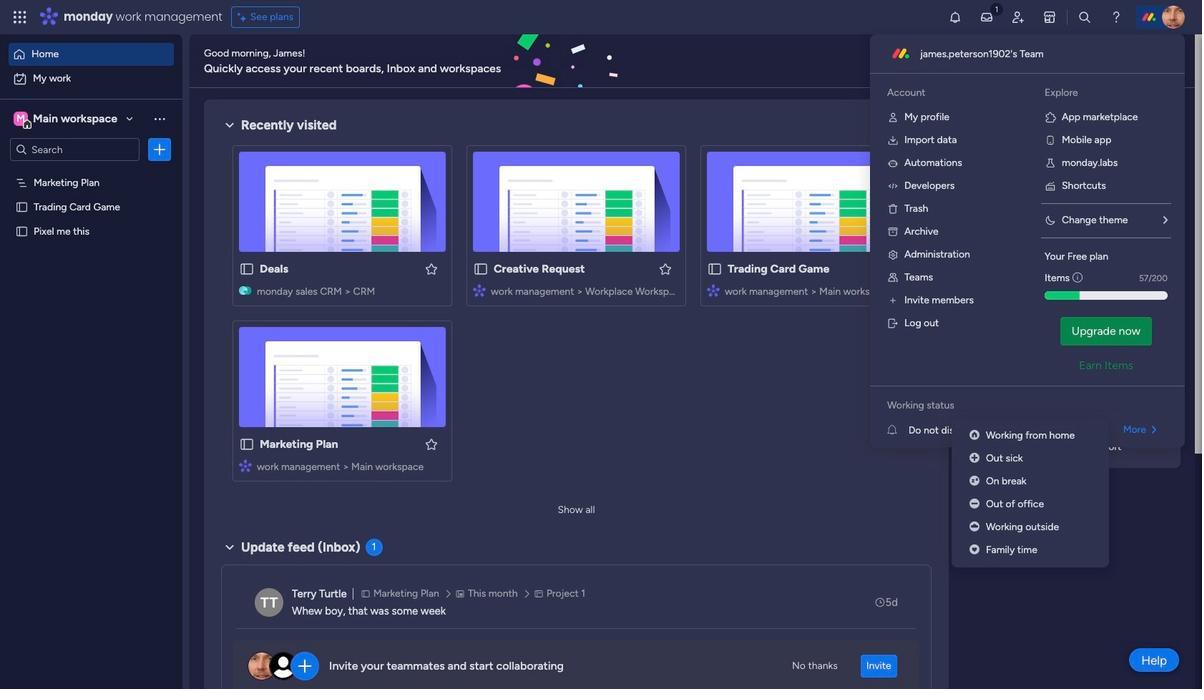 Task type: vqa. For each thing, say whether or not it's contained in the screenshot.
the bottommost 'Invite members' image
no



Task type: describe. For each thing, give the bounding box(es) containing it.
working status on break image
[[970, 475, 980, 487]]

workspace options image
[[152, 111, 167, 126]]

archive image
[[888, 226, 899, 238]]

2 vertical spatial option
[[0, 169, 183, 172]]

help center element
[[966, 411, 1181, 468]]

shortcuts image
[[1045, 180, 1057, 192]]

Search in workspace field
[[30, 141, 120, 158]]

0 horizontal spatial invite members image
[[888, 295, 899, 306]]

2 horizontal spatial public board image
[[707, 261, 723, 277]]

log out image
[[888, 318, 899, 329]]

0 vertical spatial add to favorites image
[[893, 262, 907, 276]]

automations image
[[888, 157, 899, 169]]

add to favorites image for the right public board icon
[[659, 262, 673, 276]]

1 horizontal spatial invite members image
[[1011, 10, 1026, 24]]

0 vertical spatial option
[[9, 43, 174, 66]]

mobile app image
[[1045, 135, 1057, 146]]

v2 surfce notifications image
[[888, 423, 909, 438]]

0 vertical spatial public board image
[[15, 200, 29, 213]]

v2 user feedback image
[[978, 53, 989, 69]]

1 horizontal spatial list arrow image
[[1164, 215, 1168, 225]]

1 vertical spatial list arrow image
[[1152, 425, 1157, 435]]

working status outside image
[[970, 521, 980, 533]]

james peterson image
[[1162, 6, 1185, 29]]

monday marketplace image
[[1043, 10, 1057, 24]]

monday.labs image
[[1045, 157, 1057, 169]]

search everything image
[[1078, 10, 1092, 24]]

getting started element
[[966, 342, 1181, 399]]

import data image
[[888, 135, 899, 146]]

2 horizontal spatial public board image
[[473, 261, 489, 277]]

options image
[[152, 142, 167, 157]]

administration image
[[888, 249, 899, 261]]

v2 info image
[[1073, 271, 1083, 286]]



Task type: locate. For each thing, give the bounding box(es) containing it.
select product image
[[13, 10, 27, 24]]

public board image
[[15, 200, 29, 213], [473, 261, 489, 277], [239, 437, 255, 452]]

1 add to favorites image from the left
[[424, 262, 439, 276]]

workspace selection element
[[14, 110, 120, 129]]

0 horizontal spatial public board image
[[15, 224, 29, 238]]

1 vertical spatial public board image
[[473, 261, 489, 277]]

invite members image down teams icon
[[888, 295, 899, 306]]

2 vertical spatial public board image
[[239, 437, 255, 452]]

terry turtle image
[[255, 588, 283, 617]]

developers image
[[888, 180, 899, 192]]

0 horizontal spatial list arrow image
[[1152, 425, 1157, 435]]

0 horizontal spatial add to favorites image
[[424, 262, 439, 276]]

1 image
[[991, 1, 1004, 17]]

1 vertical spatial invite members image
[[888, 295, 899, 306]]

my profile image
[[888, 112, 899, 123]]

working status ooo image
[[970, 498, 980, 510]]

working status family image
[[970, 544, 980, 556]]

help image
[[1110, 10, 1124, 24]]

teams image
[[888, 272, 899, 283]]

1 vertical spatial option
[[9, 67, 174, 90]]

change theme image
[[1045, 215, 1057, 226]]

1 horizontal spatial public board image
[[239, 261, 255, 277]]

close recently visited image
[[221, 117, 238, 134]]

1 horizontal spatial add to favorites image
[[659, 262, 673, 276]]

invite members image right 1 icon
[[1011, 10, 1026, 24]]

public board image
[[15, 224, 29, 238], [239, 261, 255, 277], [707, 261, 723, 277]]

2 add to favorites image from the left
[[659, 262, 673, 276]]

working status sick image
[[970, 452, 980, 465]]

update feed image
[[980, 10, 994, 24]]

add to favorites image
[[424, 262, 439, 276], [659, 262, 673, 276]]

1 element
[[366, 539, 383, 556]]

0 horizontal spatial add to favorites image
[[424, 437, 439, 451]]

0 horizontal spatial public board image
[[15, 200, 29, 213]]

list box
[[0, 167, 183, 436]]

notifications image
[[948, 10, 963, 24]]

list arrow image
[[1164, 215, 1168, 225], [1152, 425, 1157, 435]]

quick search results list box
[[221, 134, 932, 499]]

option
[[9, 43, 174, 66], [9, 67, 174, 90], [0, 169, 183, 172]]

see plans image
[[237, 9, 250, 25]]

add to favorites image
[[893, 262, 907, 276], [424, 437, 439, 451]]

0 vertical spatial invite members image
[[1011, 10, 1026, 24]]

1 horizontal spatial public board image
[[239, 437, 255, 452]]

0 vertical spatial list arrow image
[[1164, 215, 1168, 225]]

add to favorites image for public board image to the middle
[[424, 262, 439, 276]]

close update feed (inbox) image
[[221, 539, 238, 556]]

1 horizontal spatial add to favorites image
[[893, 262, 907, 276]]

1 vertical spatial add to favorites image
[[424, 437, 439, 451]]

templates image image
[[979, 108, 1168, 207]]

working status wfh image
[[970, 429, 980, 442]]

trash image
[[888, 203, 899, 215]]

invite members image
[[1011, 10, 1026, 24], [888, 295, 899, 306]]

workspace image
[[14, 111, 28, 127]]



